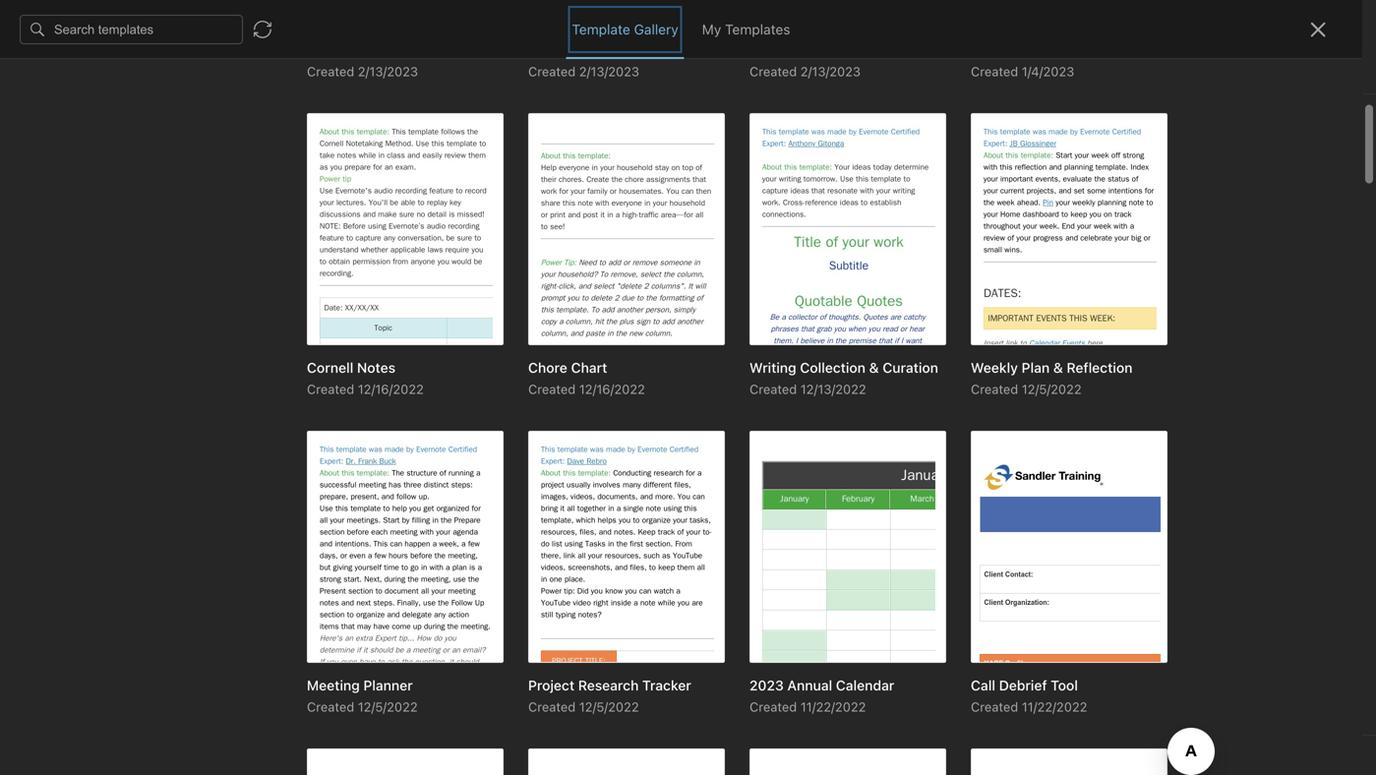 Task type: locate. For each thing, give the bounding box(es) containing it.
2 vertical spatial minutes
[[278, 541, 322, 555]]

0 vertical spatial all
[[372, 397, 386, 413]]

1 a few minutes ago from the top
[[262, 323, 363, 337]]

1 do from the left
[[262, 515, 280, 531]]

the right for on the left
[[394, 515, 415, 531]]

0 vertical spatial ago
[[342, 323, 363, 337]]

what
[[262, 279, 295, 295], [455, 279, 488, 295], [317, 300, 350, 316]]

few up take
[[272, 441, 292, 455]]

2 few from the top
[[272, 441, 292, 455]]

what down went at the top of the page
[[317, 300, 350, 316]]

untitled
[[262, 140, 314, 156]]

minutes right 13
[[278, 541, 322, 555]]

do
[[262, 515, 280, 531], [313, 515, 331, 531]]

do now do soon for the future
[[262, 515, 456, 531]]

do down "new"
[[262, 515, 280, 531]]

1 horizontal spatial all
[[538, 418, 552, 434]]

ago down and
[[342, 441, 363, 455]]

one
[[262, 438, 285, 455]]

a down weather
[[262, 323, 268, 337]]

insert image
[[624, 55, 653, 83]]

i
[[380, 300, 384, 316]]

the inside start (and finish) all the books you've been wanti ng to read and keep your ideas about them all in one place. tip: if you're reading a physical book, take pictu...
[[390, 397, 411, 413]]

1 vertical spatial now
[[283, 515, 309, 531]]

minutes down weather
[[295, 323, 339, 337]]

font size image
[[1043, 55, 1092, 83]]

1 horizontal spatial well?
[[552, 279, 584, 295]]

0 horizontal spatial do
[[262, 515, 280, 531]]

1 few from the top
[[272, 323, 292, 337]]

ago
[[342, 323, 363, 337], [342, 441, 363, 455], [325, 541, 346, 555]]

a few minutes ago up pictu...
[[262, 441, 363, 455]]

a down the about
[[466, 438, 473, 455]]

what up weather
[[262, 279, 295, 295]]

0 vertical spatial now
[[289, 202, 312, 216]]

well?
[[333, 279, 365, 295], [552, 279, 584, 295]]

to
[[282, 418, 294, 434]]

read
[[298, 418, 326, 434]]

take
[[262, 459, 289, 475]]

notebook
[[725, 16, 784, 31]]

reading list
[[262, 376, 338, 393]]

1 vertical spatial all
[[538, 418, 552, 434]]

finish)
[[329, 397, 368, 413]]

0 vertical spatial the
[[390, 397, 411, 413]]

if
[[359, 438, 367, 455]]

ago down soon
[[325, 541, 346, 555]]

you've
[[456, 397, 498, 413]]

a few minutes ago down weather
[[262, 323, 363, 337]]

1 vertical spatial a few minutes ago
[[262, 441, 363, 455]]

the
[[390, 397, 411, 413], [394, 515, 415, 531]]

4 notes
[[260, 62, 308, 78]]

1 horizontal spatial what
[[317, 300, 350, 316]]

well? up can
[[333, 279, 365, 295]]

0 horizontal spatial all
[[372, 397, 386, 413]]

minutes
[[295, 323, 339, 337], [295, 441, 339, 455], [278, 541, 322, 555]]

1 horizontal spatial daily
[[294, 494, 326, 511]]

well? right go
[[552, 279, 584, 295]]

heading level image
[[840, 55, 941, 83]]

few for ng
[[272, 441, 292, 455]]

0 horizontal spatial daily
[[262, 258, 294, 275]]

a few minutes ago for weather
[[262, 323, 363, 337]]

minutes up pictu...
[[295, 441, 339, 455]]

1 horizontal spatial do
[[313, 515, 331, 531]]

notes
[[272, 62, 308, 78]]

a
[[262, 323, 268, 337], [466, 438, 473, 455], [262, 441, 268, 455]]

future
[[418, 515, 456, 531]]

on?
[[442, 300, 465, 316]]

ago down can
[[342, 323, 363, 337]]

daily up weather
[[262, 258, 294, 275]]

start (and finish) all the books you've been wanti ng to read and keep your ideas about them all in one place. tip: if you're reading a physical book, take pictu...
[[262, 397, 577, 475]]

minutes for ng
[[295, 441, 339, 455]]

1 vertical spatial minutes
[[295, 441, 339, 455]]

in
[[556, 418, 567, 434]]

daily right "new"
[[294, 494, 326, 511]]

a for ng
[[262, 441, 268, 455]]

tip:
[[331, 438, 355, 455]]

keep
[[358, 418, 388, 434]]

market
[[407, 279, 451, 295]]

all
[[372, 397, 386, 413], [538, 418, 552, 434]]

do down new daily tasks
[[313, 515, 331, 531]]

minutes for weather
[[295, 323, 339, 337]]

the up "your"
[[390, 397, 411, 413]]

font color image
[[1097, 55, 1146, 83]]

0 vertical spatial minutes
[[295, 323, 339, 337]]

can
[[354, 300, 377, 316]]

share
[[1274, 15, 1313, 31]]

13
[[262, 541, 275, 555]]

few
[[272, 323, 292, 337], [272, 441, 292, 455]]

few down weather
[[272, 323, 292, 337]]

1 vertical spatial few
[[272, 441, 292, 455]]

highlight image
[[1240, 55, 1288, 83]]

a up take
[[262, 441, 268, 455]]

0 vertical spatial a few minutes ago
[[262, 323, 363, 337]]

just now
[[262, 202, 312, 216]]

all left in
[[538, 418, 552, 434]]

start
[[262, 397, 293, 413]]

a few minutes ago
[[262, 323, 363, 337], [262, 441, 363, 455]]

0 horizontal spatial well?
[[333, 279, 365, 295]]

1 vertical spatial ago
[[342, 441, 363, 455]]

now right just
[[289, 202, 312, 216]]

None search field
[[26, 57, 211, 93]]

2 a few minutes ago from the top
[[262, 441, 363, 455]]

daily
[[262, 258, 294, 275], [294, 494, 326, 511]]

now
[[289, 202, 312, 216], [283, 515, 309, 531]]

0 vertical spatial daily
[[262, 258, 294, 275]]

book,
[[532, 438, 568, 455]]

0 vertical spatial few
[[272, 323, 292, 337]]

all up keep
[[372, 397, 386, 413]]

1 vertical spatial daily
[[294, 494, 326, 511]]

them
[[502, 418, 534, 434]]

2 vertical spatial ago
[[325, 541, 346, 555]]

what up luck at the top of page
[[455, 279, 488, 295]]

new
[[262, 494, 291, 511]]

reading
[[414, 438, 462, 455]]

now up 13 minutes ago
[[283, 515, 309, 531]]



Task type: describe. For each thing, give the bounding box(es) containing it.
ng
[[262, 397, 577, 434]]

share button
[[1258, 8, 1329, 39]]

Note Editor text field
[[0, 0, 1377, 775]]

about
[[461, 418, 498, 434]]

soon
[[335, 515, 366, 531]]

note window element
[[0, 0, 1377, 775]]

0 horizontal spatial what
[[262, 279, 295, 295]]

ago for ng
[[342, 441, 363, 455]]

daily reflection
[[262, 258, 360, 275]]

a inside start (and finish) all the books you've been wanti ng to read and keep your ideas about them all in one place. tip: if you're reading a physical book, take pictu...
[[466, 438, 473, 455]]

tasks
[[330, 494, 367, 511]]

physical
[[477, 438, 529, 455]]

for
[[369, 515, 390, 531]]

you're
[[371, 438, 410, 455]]

add tag image
[[656, 744, 680, 768]]

wanti
[[537, 397, 577, 413]]

ago for weather
[[342, 323, 363, 337]]

weather
[[262, 300, 313, 316]]

Search text field
[[26, 57, 211, 93]]

1 well? from the left
[[333, 279, 365, 295]]

now for do
[[283, 515, 309, 531]]

first
[[696, 16, 722, 31]]

2 horizontal spatial what
[[455, 279, 488, 295]]

list
[[318, 376, 338, 393]]

and
[[330, 418, 354, 434]]

few for weather
[[272, 323, 292, 337]]

2 well? from the left
[[552, 279, 584, 295]]

didn't
[[492, 279, 528, 295]]

1 vertical spatial the
[[394, 515, 415, 531]]

a for weather
[[262, 323, 268, 337]]

13 minutes ago
[[262, 541, 346, 555]]

went
[[299, 279, 330, 295]]

more image
[[1293, 55, 1353, 83]]

(and
[[297, 397, 325, 413]]

a few minutes ago for ng
[[262, 441, 363, 455]]

expand note image
[[625, 12, 648, 35]]

been
[[502, 397, 533, 413]]

go
[[532, 279, 548, 295]]

tasks
[[361, 540, 390, 554]]

settings image
[[201, 16, 224, 39]]

new daily tasks
[[262, 494, 367, 511]]

pictu...
[[293, 459, 336, 475]]

2 do from the left
[[313, 515, 331, 531]]

add a reminder image
[[623, 744, 647, 768]]

improve
[[388, 300, 438, 316]]

books
[[414, 397, 453, 413]]

font family image
[[946, 55, 1038, 83]]

reading
[[262, 376, 315, 393]]

what went well? stock market what didn't go well? weather what can i improve on? luck
[[262, 279, 584, 316]]

ideas
[[424, 418, 458, 434]]

4
[[260, 62, 269, 78]]

first notebook button
[[671, 10, 791, 37]]

luck
[[469, 300, 495, 316]]

your
[[392, 418, 420, 434]]

reflection
[[298, 258, 360, 275]]

just
[[262, 202, 285, 216]]

first notebook
[[696, 16, 784, 31]]

now for just
[[289, 202, 312, 216]]

stock
[[369, 279, 403, 295]]

place.
[[289, 438, 327, 455]]



Task type: vqa. For each thing, say whether or not it's contained in the screenshot.
13 minutes ago
yes



